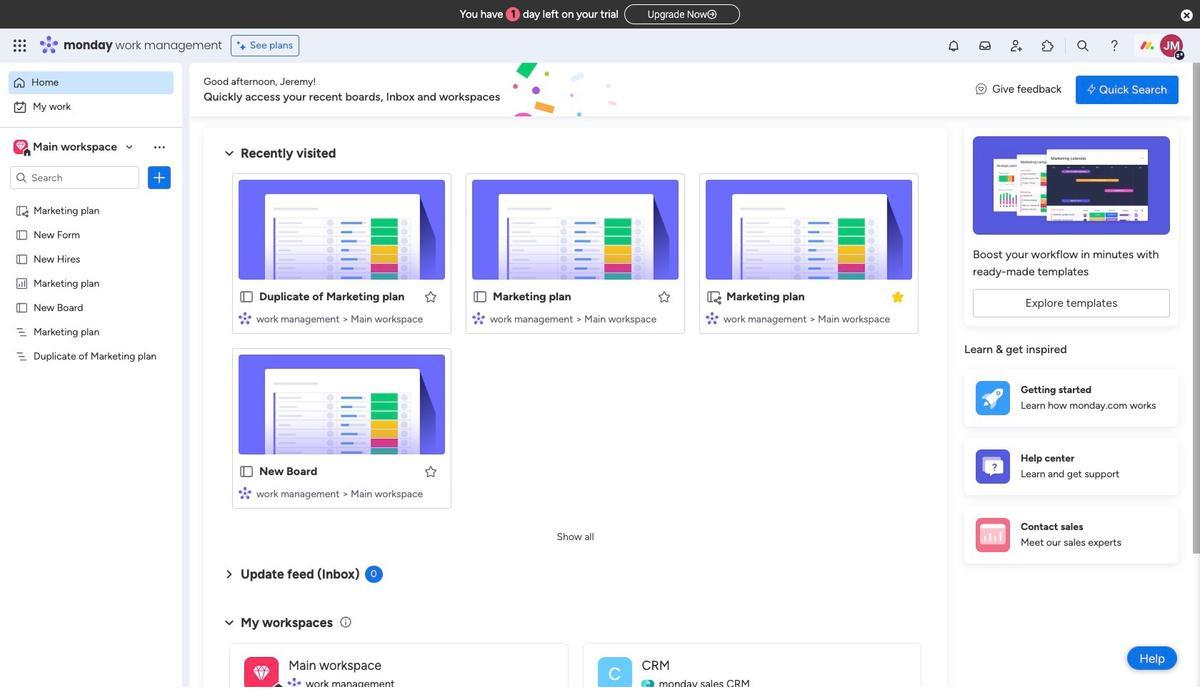 Task type: vqa. For each thing, say whether or not it's contained in the screenshot.
search in workspace field
yes



Task type: describe. For each thing, give the bounding box(es) containing it.
see plans image
[[237, 38, 250, 54]]

invite members image
[[1009, 39, 1024, 53]]

close recently visited image
[[221, 145, 238, 162]]

shareable board image inside quick search results list box
[[706, 289, 721, 305]]

1 vertical spatial option
[[9, 96, 174, 119]]

help image
[[1107, 39, 1121, 53]]

options image
[[152, 171, 166, 185]]

close my workspaces image
[[221, 615, 238, 632]]

0 vertical spatial public board image
[[15, 228, 29, 241]]

dapulse close image
[[1181, 9, 1193, 23]]

add to favorites image
[[424, 290, 438, 304]]

1 vertical spatial public board image
[[15, 252, 29, 266]]

2 vertical spatial option
[[0, 198, 182, 200]]

update feed image
[[978, 39, 992, 53]]

public dashboard image
[[15, 276, 29, 290]]

v2 user feedback image
[[976, 82, 987, 98]]

remove from favorites image
[[891, 290, 905, 304]]

dapulse rightstroke image
[[707, 9, 717, 20]]

quick search results list box
[[221, 162, 930, 526]]

open update feed (inbox) image
[[221, 566, 238, 584]]

getting started element
[[964, 370, 1179, 427]]

0 vertical spatial option
[[9, 71, 174, 94]]

Search in workspace field
[[30, 170, 119, 186]]

workspace selection element
[[14, 139, 119, 157]]

templates image image
[[977, 136, 1166, 235]]

public board image for add to favorites image
[[239, 289, 254, 305]]



Task type: locate. For each thing, give the bounding box(es) containing it.
workspace image
[[14, 139, 28, 155], [598, 658, 632, 688]]

workspace options image
[[152, 140, 166, 154]]

2 horizontal spatial public board image
[[472, 289, 488, 305]]

0 horizontal spatial workspace image
[[14, 139, 28, 155]]

option
[[9, 71, 174, 94], [9, 96, 174, 119], [0, 198, 182, 200]]

1 horizontal spatial workspace image
[[598, 658, 632, 688]]

0 horizontal spatial add to favorites image
[[424, 465, 438, 479]]

workspace image
[[16, 139, 26, 155], [244, 658, 279, 688], [253, 662, 270, 688]]

public board image inside quick search results list box
[[239, 464, 254, 480]]

1 vertical spatial shareable board image
[[706, 289, 721, 305]]

0 vertical spatial workspace image
[[14, 139, 28, 155]]

0 vertical spatial add to favorites image
[[657, 290, 671, 304]]

public board image
[[15, 228, 29, 241], [15, 252, 29, 266], [239, 464, 254, 480]]

0 horizontal spatial public board image
[[15, 301, 29, 314]]

1 horizontal spatial public board image
[[239, 289, 254, 305]]

1 vertical spatial workspace image
[[598, 658, 632, 688]]

monday marketplace image
[[1041, 39, 1055, 53]]

public board image for right add to favorites icon
[[472, 289, 488, 305]]

jeremy miller image
[[1160, 34, 1183, 57]]

select product image
[[13, 39, 27, 53]]

1 vertical spatial add to favorites image
[[424, 465, 438, 479]]

1 horizontal spatial shareable board image
[[706, 289, 721, 305]]

shareable board image
[[15, 204, 29, 217], [706, 289, 721, 305]]

list box
[[0, 195, 182, 561]]

1 horizontal spatial add to favorites image
[[657, 290, 671, 304]]

v2 bolt switch image
[[1087, 82, 1096, 98]]

0 horizontal spatial shareable board image
[[15, 204, 29, 217]]

contact sales element
[[964, 507, 1179, 564]]

search everything image
[[1076, 39, 1090, 53]]

0 element
[[365, 566, 383, 584]]

2 vertical spatial public board image
[[239, 464, 254, 480]]

help center element
[[964, 438, 1179, 495]]

notifications image
[[946, 39, 961, 53]]

public board image
[[239, 289, 254, 305], [472, 289, 488, 305], [15, 301, 29, 314]]

add to favorites image
[[657, 290, 671, 304], [424, 465, 438, 479]]

0 vertical spatial shareable board image
[[15, 204, 29, 217]]



